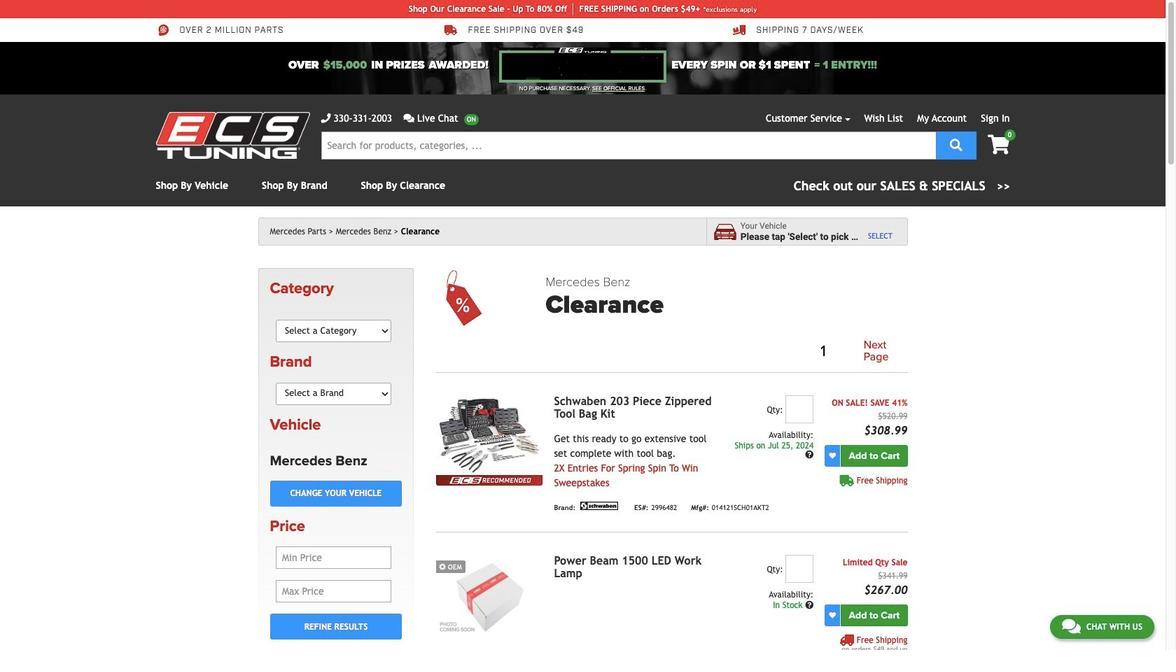 Task type: describe. For each thing, give the bounding box(es) containing it.
thumbnail image image
[[436, 555, 543, 635]]

Min Price number field
[[276, 547, 391, 569]]

schwaben - corporate logo image
[[578, 502, 620, 510]]

search image
[[950, 138, 962, 151]]

ecs tuning recommends this product. image
[[436, 475, 543, 486]]

phone image
[[321, 113, 331, 123]]



Task type: locate. For each thing, give the bounding box(es) containing it.
2 question circle image from the top
[[805, 601, 814, 610]]

es#2996482 - 014121sch01akt2 - schwaben 203 piece zippered tool bag kit  - get this ready to go extensive tool set complete with tool bag. - schwaben - audi bmw volkswagen mercedes benz mini porsche image
[[436, 395, 543, 475]]

1 question circle image from the top
[[805, 451, 814, 460]]

paginated product list navigation navigation
[[546, 337, 908, 367]]

None number field
[[786, 395, 814, 423], [786, 555, 814, 583], [786, 395, 814, 423], [786, 555, 814, 583]]

Max Price number field
[[276, 580, 391, 603]]

ecs tuning 'spin to win' contest logo image
[[499, 48, 666, 83]]

add to wish list image
[[829, 612, 836, 619]]

comments image
[[403, 113, 414, 123]]

shopping cart image
[[988, 135, 1010, 155]]

1 vertical spatial question circle image
[[805, 601, 814, 610]]

ecs tuning image
[[156, 112, 310, 159]]

Search text field
[[321, 132, 936, 160]]

add to wish list image
[[829, 453, 836, 460]]

question circle image
[[805, 451, 814, 460], [805, 601, 814, 610]]

0 vertical spatial question circle image
[[805, 451, 814, 460]]



